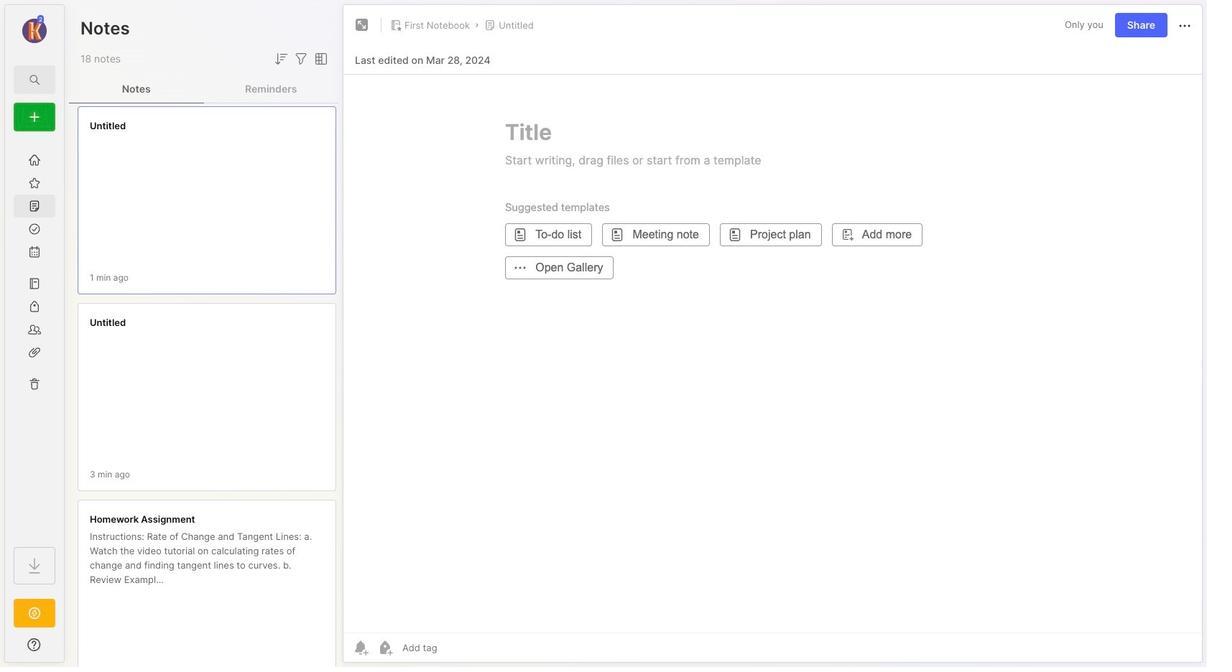Task type: locate. For each thing, give the bounding box(es) containing it.
main element
[[0, 0, 69, 668]]

add a reminder image
[[352, 640, 369, 657]]

tree
[[5, 140, 64, 535]]

expand note image
[[354, 17, 371, 34]]

home image
[[27, 153, 42, 167]]

Add tag field
[[401, 642, 510, 655]]

More actions field
[[1177, 16, 1194, 34]]

add filters image
[[293, 50, 310, 68]]

Note Editor text field
[[344, 74, 1203, 633]]

tab list
[[69, 75, 339, 104]]



Task type: vqa. For each thing, say whether or not it's contained in the screenshot.
the hours
no



Task type: describe. For each thing, give the bounding box(es) containing it.
add tag image
[[377, 640, 394, 657]]

tree inside main element
[[5, 140, 64, 535]]

upgrade image
[[26, 605, 43, 623]]

note window element
[[343, 4, 1203, 663]]

edit search image
[[26, 71, 43, 88]]

Sort options field
[[272, 50, 290, 68]]

View options field
[[310, 50, 330, 68]]

Account field
[[5, 14, 64, 45]]

Add filters field
[[293, 50, 310, 68]]

click to expand image
[[63, 641, 74, 658]]

more actions image
[[1177, 17, 1194, 34]]

WHAT'S NEW field
[[5, 634, 64, 657]]



